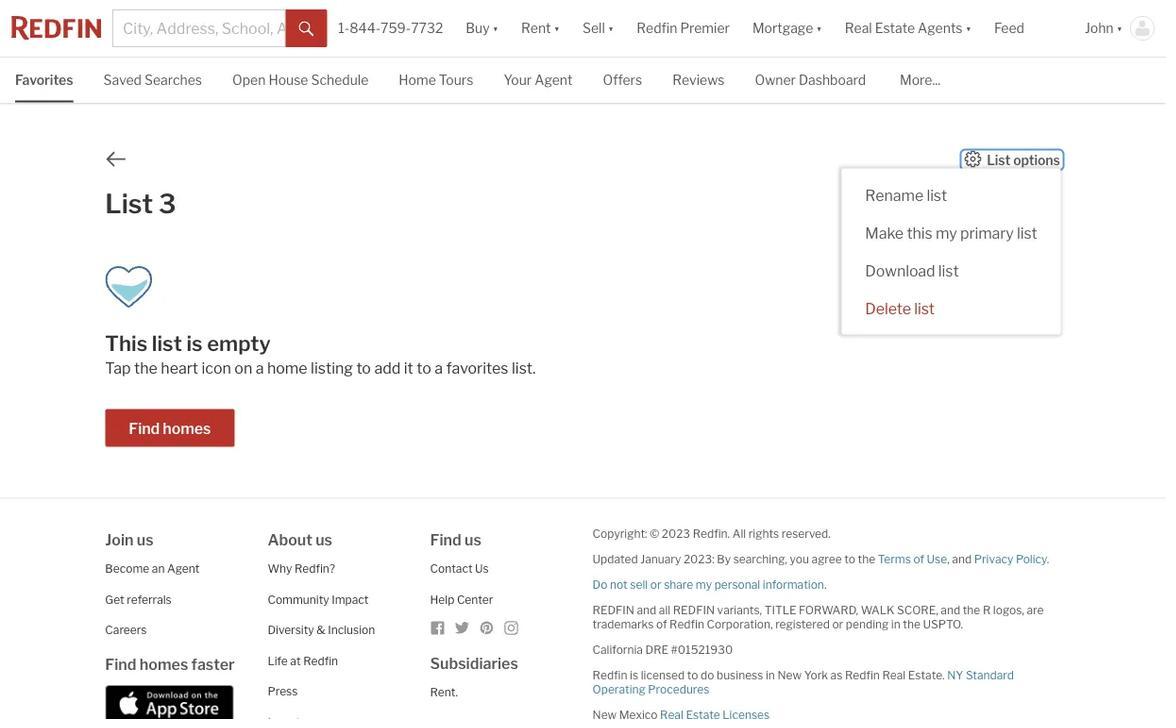 Task type: vqa. For each thing, say whether or not it's contained in the screenshot.
7732
yes



Task type: locate. For each thing, give the bounding box(es) containing it.
community impact
[[268, 593, 369, 607]]

list up "heart" at left
[[152, 331, 182, 356]]

redfin down the all
[[670, 618, 705, 632]]

us up us
[[465, 531, 482, 550]]

find homes faster
[[105, 656, 235, 674]]

1 horizontal spatial list
[[987, 152, 1011, 168]]

to
[[356, 359, 371, 378], [417, 359, 431, 378], [845, 553, 856, 567], [687, 669, 698, 683]]

dialog containing rename list
[[842, 169, 1061, 335]]

of down the all
[[656, 618, 667, 632]]

registered
[[776, 618, 830, 632]]

sell ▾ button
[[583, 0, 614, 57]]

make
[[866, 224, 904, 243]]

list options button
[[964, 151, 1061, 168]]

1 horizontal spatial a
[[435, 359, 443, 378]]

▾ inside sell ▾ dropdown button
[[608, 20, 614, 36]]

1 vertical spatial or
[[833, 618, 844, 632]]

0 vertical spatial in
[[891, 618, 901, 632]]

primary
[[961, 224, 1014, 243]]

rent ▾ button
[[510, 0, 571, 57]]

1 vertical spatial list
[[105, 188, 153, 220]]

a right it
[[435, 359, 443, 378]]

a
[[256, 359, 264, 378], [435, 359, 443, 378]]

or right sell
[[651, 579, 662, 592]]

list left options
[[987, 152, 1011, 168]]

dialog
[[842, 169, 1061, 335]]

homes for find homes
[[163, 420, 211, 438]]

1 us from the left
[[137, 531, 154, 550]]

redfin instagram image
[[504, 621, 519, 636]]

by
[[717, 553, 731, 567]]

0 horizontal spatial us
[[137, 531, 154, 550]]

list left 3
[[105, 188, 153, 220]]

become an agent
[[105, 562, 200, 576]]

list.
[[512, 359, 536, 378]]

1-844-759-7732
[[338, 20, 443, 36]]

procedures
[[648, 683, 710, 697]]

sell
[[583, 20, 605, 36]]

▾ right the john
[[1117, 20, 1123, 36]]

rent ▾ button
[[521, 0, 560, 57]]

0 vertical spatial .
[[1047, 553, 1050, 567]]

january
[[641, 553, 681, 567]]

us up 'redfin?'
[[316, 531, 332, 550]]

download list button
[[842, 252, 1061, 290]]

rent. button
[[430, 686, 458, 700]]

0 vertical spatial of
[[914, 553, 925, 567]]

find for find us
[[430, 531, 462, 550]]

or down forward,
[[833, 618, 844, 632]]

in left new
[[766, 669, 775, 683]]

a right on
[[256, 359, 264, 378]]

real
[[845, 20, 872, 36], [883, 669, 906, 683]]

1 horizontal spatial my
[[936, 224, 957, 243]]

0 horizontal spatial is
[[186, 331, 203, 356]]

0 horizontal spatial a
[[256, 359, 264, 378]]

business
[[717, 669, 764, 683]]

the inside this list is empty tap the heart icon on a home listing to add it to a favorites list.
[[134, 359, 158, 378]]

1 vertical spatial of
[[656, 618, 667, 632]]

my right "this"
[[936, 224, 957, 243]]

▾ inside rent ▾ dropdown button
[[554, 20, 560, 36]]

estate
[[875, 20, 915, 36]]

0 vertical spatial real
[[845, 20, 872, 36]]

homes inside button
[[163, 420, 211, 438]]

1 horizontal spatial us
[[316, 531, 332, 550]]

1 a from the left
[[256, 359, 264, 378]]

find down tap
[[129, 420, 160, 438]]

redfin right the all
[[673, 604, 715, 618]]

my
[[936, 224, 957, 243], [696, 579, 712, 592]]

all
[[733, 528, 746, 541]]

find down careers 'button'
[[105, 656, 137, 674]]

2 vertical spatial find
[[105, 656, 137, 674]]

us right join
[[137, 531, 154, 550]]

0 horizontal spatial list
[[105, 188, 153, 220]]

forward,
[[799, 604, 859, 618]]

0 vertical spatial or
[[651, 579, 662, 592]]

privacy
[[974, 553, 1014, 567]]

7732
[[411, 20, 443, 36]]

the right tap
[[134, 359, 158, 378]]

list right delete
[[915, 300, 935, 318]]

delete
[[866, 300, 911, 318]]

is up "heart" at left
[[186, 331, 203, 356]]

list inside rename list button
[[927, 187, 947, 205]]

1 vertical spatial homes
[[140, 656, 188, 674]]

favorites link
[[15, 58, 73, 101]]

1 vertical spatial agent
[[167, 562, 200, 576]]

owner dashboard
[[755, 72, 866, 88]]

rename
[[866, 187, 924, 205]]

listing
[[311, 359, 353, 378]]

homes up download the redfin app on the apple app store image
[[140, 656, 188, 674]]

an
[[152, 562, 165, 576]]

. down the agree
[[824, 579, 827, 592]]

real estate agents ▾
[[845, 20, 972, 36]]

1 vertical spatial real
[[883, 669, 906, 683]]

contact us
[[430, 562, 489, 576]]

redfin
[[637, 20, 678, 36], [670, 618, 705, 632], [303, 655, 338, 668], [593, 669, 628, 683], [845, 669, 880, 683]]

list for this
[[152, 331, 182, 356]]

list
[[927, 187, 947, 205], [1017, 224, 1038, 243], [939, 262, 959, 281], [915, 300, 935, 318], [152, 331, 182, 356]]

agent right the your
[[535, 72, 573, 88]]

of left the "use" on the bottom of page
[[914, 553, 925, 567]]

▾ right mortgage on the right
[[816, 20, 822, 36]]

1 horizontal spatial or
[[833, 618, 844, 632]]

homes for find homes faster
[[140, 656, 188, 674]]

list inside 'delete list' button
[[915, 300, 935, 318]]

us for about us
[[316, 531, 332, 550]]

▾ right buy
[[493, 20, 499, 36]]

1 vertical spatial .
[[824, 579, 827, 592]]

copyright:
[[593, 528, 648, 541]]

help center
[[430, 593, 493, 607]]

0 horizontal spatial in
[[766, 669, 775, 683]]

1 vertical spatial in
[[766, 669, 775, 683]]

list inside download list button
[[939, 262, 959, 281]]

list inside this list is empty tap the heart icon on a home listing to add it to a favorites list.
[[152, 331, 182, 356]]

list inside button
[[987, 152, 1011, 168]]

1 vertical spatial is
[[630, 669, 639, 683]]

4 ▾ from the left
[[816, 20, 822, 36]]

0 horizontal spatial redfin
[[593, 604, 635, 618]]

2 horizontal spatial us
[[465, 531, 482, 550]]

real estate agents ▾ link
[[845, 0, 972, 57]]

▾ right agents
[[966, 20, 972, 36]]

list right primary
[[1017, 224, 1038, 243]]

list up 'delete list' button
[[939, 262, 959, 281]]

list up make this my primary list button in the top of the page
[[927, 187, 947, 205]]

2 us from the left
[[316, 531, 332, 550]]

about
[[268, 531, 313, 550]]

diversity & inclusion
[[268, 624, 375, 638]]

0 vertical spatial homes
[[163, 420, 211, 438]]

1 ▾ from the left
[[493, 20, 499, 36]]

help center button
[[430, 593, 493, 607]]

6 ▾ from the left
[[1117, 20, 1123, 36]]

make this my primary list
[[866, 224, 1038, 243]]

3 ▾ from the left
[[608, 20, 614, 36]]

▾ right rent
[[554, 20, 560, 36]]

redfin up trademarks on the bottom right of the page
[[593, 604, 635, 618]]

0 vertical spatial is
[[186, 331, 203, 356]]

download
[[866, 262, 936, 281]]

my inside button
[[936, 224, 957, 243]]

. right privacy
[[1047, 553, 1050, 567]]

▾
[[493, 20, 499, 36], [554, 20, 560, 36], [608, 20, 614, 36], [816, 20, 822, 36], [966, 20, 972, 36], [1117, 20, 1123, 36]]

0 horizontal spatial of
[[656, 618, 667, 632]]

inclusion
[[328, 624, 375, 638]]

redfin?
[[295, 562, 335, 576]]

0 vertical spatial list
[[987, 152, 1011, 168]]

and right ,
[[952, 553, 972, 567]]

1 horizontal spatial in
[[891, 618, 901, 632]]

agents
[[918, 20, 963, 36]]

0 horizontal spatial or
[[651, 579, 662, 592]]

us
[[137, 531, 154, 550], [316, 531, 332, 550], [465, 531, 482, 550]]

privacy policy link
[[974, 553, 1047, 567]]

it
[[404, 359, 414, 378]]

redfin left premier
[[637, 20, 678, 36]]

find inside button
[[129, 420, 160, 438]]

1 vertical spatial find
[[430, 531, 462, 550]]

real left estate
[[845, 20, 872, 36]]

find
[[129, 420, 160, 438], [430, 531, 462, 550], [105, 656, 137, 674]]

rename list
[[866, 187, 947, 205]]

1 horizontal spatial of
[[914, 553, 925, 567]]

0 horizontal spatial real
[[845, 20, 872, 36]]

contact us button
[[430, 562, 489, 576]]

redfin premier
[[637, 20, 730, 36]]

▾ inside buy ▾ dropdown button
[[493, 20, 499, 36]]

in down walk
[[891, 618, 901, 632]]

real left estate.
[[883, 669, 906, 683]]

download the redfin app on the apple app store image
[[105, 686, 234, 720]]

buy ▾ button
[[455, 0, 510, 57]]

1 vertical spatial my
[[696, 579, 712, 592]]

▾ inside mortgage ▾ dropdown button
[[816, 20, 822, 36]]

your agent link
[[504, 58, 573, 101]]

homes down "heart" at left
[[163, 420, 211, 438]]

1 horizontal spatial redfin
[[673, 604, 715, 618]]

1 horizontal spatial real
[[883, 669, 906, 683]]

redfin pinterest image
[[479, 621, 494, 636]]

my right share
[[696, 579, 712, 592]]

▾ for john ▾
[[1117, 20, 1123, 36]]

home
[[267, 359, 308, 378]]

redfin
[[593, 604, 635, 618], [673, 604, 715, 618]]

home tours link
[[399, 58, 474, 101]]

2 ▾ from the left
[[554, 20, 560, 36]]

find up contact
[[430, 531, 462, 550]]

the left terms at the right
[[858, 553, 876, 567]]

is up operating
[[630, 669, 639, 683]]

1 horizontal spatial agent
[[535, 72, 573, 88]]

5 ▾ from the left
[[966, 20, 972, 36]]

agent right the an
[[167, 562, 200, 576]]

list
[[987, 152, 1011, 168], [105, 188, 153, 220]]

life at redfin
[[268, 655, 338, 668]]

favorites
[[15, 72, 73, 88]]

▾ inside real estate agents ▾ "link"
[[966, 20, 972, 36]]

download list
[[866, 262, 959, 281]]

▾ for rent ▾
[[554, 20, 560, 36]]

0 vertical spatial find
[[129, 420, 160, 438]]

3 us from the left
[[465, 531, 482, 550]]

▾ right sell
[[608, 20, 614, 36]]

sell
[[630, 579, 648, 592]]

0 horizontal spatial my
[[696, 579, 712, 592]]

more...
[[900, 72, 941, 88]]

redfin right as in the bottom right of the page
[[845, 669, 880, 683]]

buy ▾
[[466, 20, 499, 36]]

on
[[235, 359, 252, 378]]

new
[[778, 669, 802, 683]]

list for download
[[939, 262, 959, 281]]

impact
[[332, 593, 369, 607]]

0 vertical spatial my
[[936, 224, 957, 243]]

▾ for mortgage ▾
[[816, 20, 822, 36]]

tours
[[439, 72, 474, 88]]



Task type: describe. For each thing, give the bounding box(es) containing it.
join us
[[105, 531, 154, 550]]

real inside "link"
[[845, 20, 872, 36]]

ny
[[948, 669, 964, 683]]

offers
[[603, 72, 642, 88]]

list inside make this my primary list button
[[1017, 224, 1038, 243]]

mortgage ▾
[[753, 20, 822, 36]]

mortgage ▾ button
[[741, 0, 834, 57]]

submit search image
[[299, 21, 314, 37]]

score,
[[897, 604, 939, 618]]

reviews
[[673, 72, 725, 88]]

diversity & inclusion button
[[268, 624, 375, 638]]

3
[[159, 188, 176, 220]]

press
[[268, 685, 298, 699]]

careers button
[[105, 624, 147, 638]]

redfin twitter image
[[455, 621, 470, 636]]

open
[[232, 72, 266, 88]]

open house schedule
[[232, 72, 369, 88]]

0 horizontal spatial agent
[[167, 562, 200, 576]]

is inside this list is empty tap the heart icon on a home listing to add it to a favorites list.
[[186, 331, 203, 356]]

▾ for buy ▾
[[493, 20, 499, 36]]

#01521930
[[671, 644, 733, 657]]

owner
[[755, 72, 796, 88]]

community impact button
[[268, 593, 369, 607]]

rename list button
[[842, 176, 1061, 214]]

or inside redfin and all redfin variants, title forward, walk score, and the r logos, are trademarks of redfin corporation, registered or pending in the uspto.
[[833, 618, 844, 632]]

home
[[399, 72, 436, 88]]

house
[[269, 72, 308, 88]]

agree
[[812, 553, 842, 567]]

saved
[[103, 72, 142, 88]]

terms
[[878, 553, 911, 567]]

york
[[804, 669, 828, 683]]

the down the score,
[[903, 618, 921, 632]]

personal
[[715, 579, 761, 592]]

saved searches link
[[103, 58, 202, 101]]

home tours
[[399, 72, 474, 88]]

to right it
[[417, 359, 431, 378]]

life
[[268, 655, 288, 668]]

of inside redfin and all redfin variants, title forward, walk score, and the r logos, are trademarks of redfin corporation, registered or pending in the uspto.
[[656, 618, 667, 632]]

feed button
[[983, 0, 1074, 57]]

at
[[290, 655, 301, 668]]

you
[[790, 553, 809, 567]]

us for join us
[[137, 531, 154, 550]]

become
[[105, 562, 149, 576]]

become an agent button
[[105, 562, 200, 576]]

updated
[[593, 553, 638, 567]]

&
[[317, 624, 326, 638]]

rights
[[749, 528, 779, 541]]

feed
[[995, 20, 1025, 36]]

subsidiaries
[[430, 655, 518, 673]]

1 horizontal spatial .
[[1047, 553, 1050, 567]]

list for delete
[[915, 300, 935, 318]]

careers
[[105, 624, 147, 638]]

john
[[1085, 20, 1114, 36]]

redfin facebook image
[[430, 621, 445, 636]]

why redfin?
[[268, 562, 335, 576]]

redfin inside redfin premier button
[[637, 20, 678, 36]]

find homes button
[[105, 409, 235, 447]]

find for find homes
[[129, 420, 160, 438]]

to left do
[[687, 669, 698, 683]]

list for list 3
[[105, 188, 153, 220]]

variants,
[[717, 604, 762, 618]]

tap
[[105, 359, 131, 378]]

759-
[[381, 20, 411, 36]]

r
[[983, 604, 991, 618]]

0 vertical spatial agent
[[535, 72, 573, 88]]

reserved.
[[782, 528, 831, 541]]

redfin up operating
[[593, 669, 628, 683]]

owner dashboard link
[[755, 58, 866, 101]]

▾ for sell ▾
[[608, 20, 614, 36]]

as
[[831, 669, 843, 683]]

to left the add
[[356, 359, 371, 378]]

find us
[[430, 531, 482, 550]]

redfin right at at the bottom left
[[303, 655, 338, 668]]

referrals
[[127, 593, 172, 607]]

City, Address, School, Agent, ZIP search field
[[112, 9, 286, 47]]

this list is empty tap the heart icon on a home listing to add it to a favorites list.
[[105, 331, 536, 378]]

do not sell or share my personal information .
[[593, 579, 827, 592]]

mortgage
[[753, 20, 814, 36]]

do
[[593, 579, 608, 592]]

all
[[659, 604, 671, 618]]

redfin is licensed to do business in new york as redfin real estate.
[[593, 669, 948, 683]]

logos,
[[994, 604, 1025, 618]]

dashboard
[[799, 72, 866, 88]]

get
[[105, 593, 124, 607]]

offers link
[[603, 58, 642, 101]]

buy ▾ button
[[466, 0, 499, 57]]

not
[[610, 579, 628, 592]]

the left r
[[963, 604, 981, 618]]

and left the all
[[637, 604, 657, 618]]

2 a from the left
[[435, 359, 443, 378]]

2 redfin from the left
[[673, 604, 715, 618]]

0 horizontal spatial .
[[824, 579, 827, 592]]

find for find homes faster
[[105, 656, 137, 674]]

us
[[475, 562, 489, 576]]

redfin and all redfin variants, title forward, walk score, and the r logos, are trademarks of redfin corporation, registered or pending in the uspto.
[[593, 604, 1044, 632]]

contact
[[430, 562, 473, 576]]

open house schedule link
[[232, 58, 369, 101]]

in inside redfin and all redfin variants, title forward, walk score, and the r logos, are trademarks of redfin corporation, registered or pending in the uspto.
[[891, 618, 901, 632]]

1 redfin from the left
[[593, 604, 635, 618]]

faster
[[191, 656, 235, 674]]

use
[[927, 553, 948, 567]]

2023:
[[684, 553, 715, 567]]

estate.
[[908, 669, 945, 683]]

to right the agree
[[845, 553, 856, 567]]

searching,
[[734, 553, 788, 567]]

life at redfin button
[[268, 655, 338, 668]]

licensed
[[641, 669, 685, 683]]

make this my primary list button
[[842, 214, 1061, 252]]

ny standard operating procedures link
[[593, 669, 1014, 697]]

diversity
[[268, 624, 314, 638]]

heart
[[161, 359, 198, 378]]

redfin inside redfin and all redfin variants, title forward, walk score, and the r logos, are trademarks of redfin corporation, registered or pending in the uspto.
[[670, 618, 705, 632]]

1 horizontal spatial is
[[630, 669, 639, 683]]

and up uspto.
[[941, 604, 961, 618]]

1-
[[338, 20, 350, 36]]

list for list options
[[987, 152, 1011, 168]]

share
[[664, 579, 694, 592]]

us for find us
[[465, 531, 482, 550]]

california
[[593, 644, 643, 657]]

list for rename
[[927, 187, 947, 205]]

ny standard operating procedures
[[593, 669, 1014, 697]]



